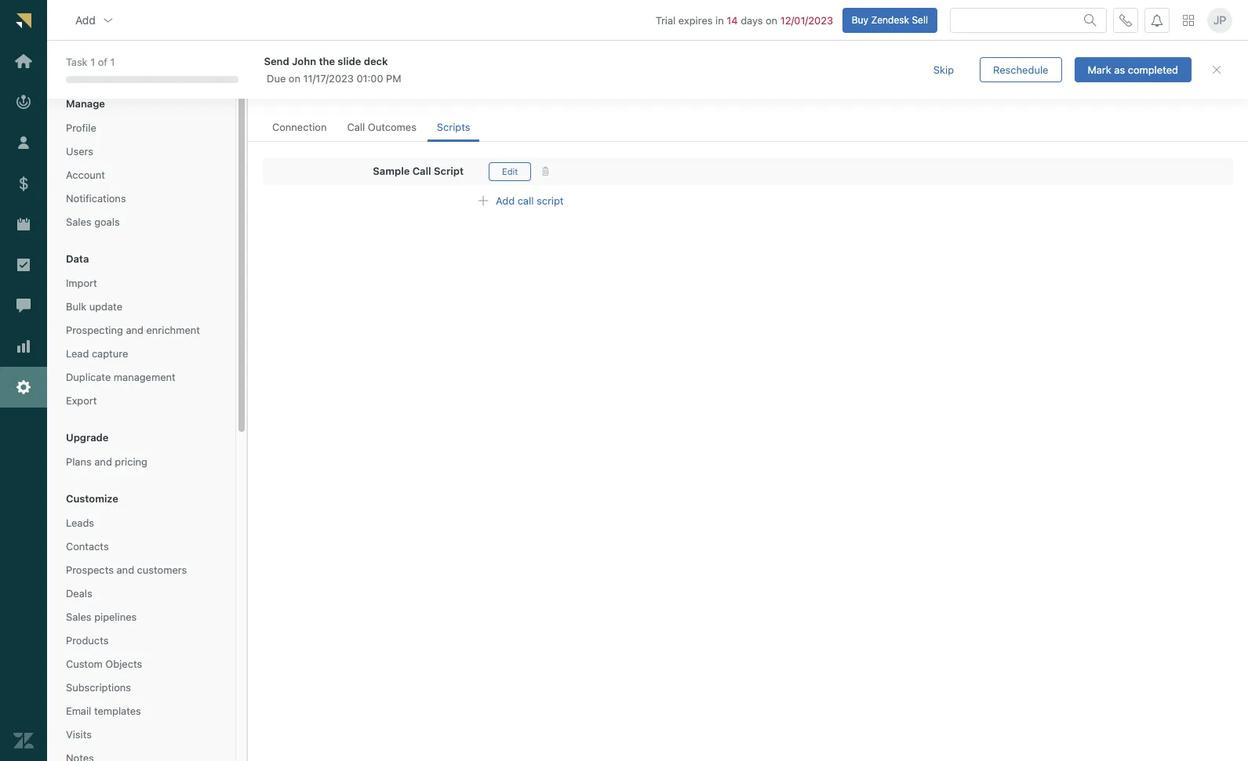 Task type: locate. For each thing, give the bounding box(es) containing it.
1 sales from the top
[[66, 216, 92, 228]]

on up your
[[289, 72, 301, 85]]

pipelines
[[94, 611, 137, 624]]

1 horizontal spatial on
[[766, 14, 778, 26]]

add inside button
[[496, 194, 515, 207]]

add call script button
[[464, 188, 577, 214]]

call inside call outcomes link
[[347, 121, 365, 133]]

buy
[[852, 14, 869, 26]]

management
[[114, 371, 176, 384]]

and down contacts 'link'
[[117, 564, 134, 577]]

2 vertical spatial call
[[413, 165, 431, 177]]

visits link
[[60, 725, 223, 746]]

calls image
[[1120, 14, 1132, 26]]

outcomes
[[368, 121, 417, 133]]

deals link
[[60, 584, 223, 604]]

enrichment
[[146, 324, 200, 337]]

your
[[284, 85, 305, 97]]

jp
[[1214, 13, 1227, 27]]

export
[[66, 395, 97, 407]]

1 horizontal spatial call
[[347, 121, 365, 133]]

on
[[766, 14, 778, 26], [289, 72, 301, 85]]

sales goals link
[[60, 212, 223, 232]]

notifications link
[[60, 188, 223, 209]]

directly
[[400, 85, 436, 97]]

add button
[[63, 4, 127, 36]]

prospects and customers
[[66, 564, 187, 577]]

contacts link
[[60, 537, 223, 557]]

deck
[[364, 55, 388, 67]]

add left chevron down image
[[75, 13, 96, 26]]

0 vertical spatial sales
[[66, 216, 92, 228]]

11/17/2023
[[303, 72, 354, 85]]

prospecting and enrichment
[[66, 324, 200, 337]]

call outcomes link
[[338, 114, 426, 142]]

0 horizontal spatial 1
[[90, 56, 95, 68]]

pm
[[386, 72, 401, 85]]

as
[[1115, 63, 1125, 76]]

profile
[[66, 122, 96, 134]]

mark as completed button
[[1075, 57, 1192, 82]]

add call script
[[496, 194, 564, 207]]

call
[[263, 85, 281, 97], [347, 121, 365, 133], [413, 165, 431, 177]]

bell image
[[1151, 14, 1164, 26]]

add
[[75, 13, 96, 26], [496, 194, 515, 207]]

call left outcomes
[[347, 121, 365, 133]]

1
[[90, 56, 95, 68], [110, 56, 115, 68]]

import
[[66, 277, 97, 290]]

1 vertical spatial call
[[347, 121, 365, 133]]

import link
[[60, 273, 223, 294]]

buy zendesk sell
[[852, 14, 928, 26]]

manage
[[66, 97, 105, 110]]

data
[[66, 253, 89, 265]]

and down bulk update link at the top left
[[126, 324, 144, 337]]

expires
[[679, 14, 713, 26]]

buy zendesk sell button
[[842, 8, 938, 33]]

and right plans
[[94, 456, 112, 468]]

sample call script
[[373, 165, 464, 177]]

01:00
[[357, 72, 383, 85]]

connection
[[272, 121, 327, 133]]

0 horizontal spatial add
[[75, 13, 96, 26]]

slide
[[338, 55, 361, 67]]

call outcomes
[[347, 121, 417, 133]]

sales
[[66, 216, 92, 228], [66, 611, 92, 624]]

0 vertical spatial call
[[263, 85, 281, 97]]

custom
[[66, 658, 103, 671]]

email templates
[[66, 705, 141, 718]]

subscriptions link
[[60, 678, 223, 699]]

add for add call script
[[496, 194, 515, 207]]

1 horizontal spatial 1
[[110, 56, 115, 68]]

1 vertical spatial sales
[[66, 611, 92, 624]]

call down due
[[263, 85, 281, 97]]

sample
[[373, 165, 410, 177]]

capture
[[92, 348, 128, 360]]

prospects
[[66, 564, 114, 577]]

zendesk
[[871, 14, 910, 26]]

0 vertical spatial add
[[75, 13, 96, 26]]

0 horizontal spatial call
[[263, 85, 281, 97]]

on right days
[[766, 14, 778, 26]]

None field
[[89, 59, 213, 73]]

leads
[[307, 85, 333, 97]]

1 horizontal spatial add
[[496, 194, 515, 207]]

1 vertical spatial on
[[289, 72, 301, 85]]

call left script
[[413, 165, 431, 177]]

and for customers
[[117, 564, 134, 577]]

1 vertical spatial add
[[496, 194, 515, 207]]

2 horizontal spatial call
[[413, 165, 431, 177]]

12/01/2023
[[781, 14, 833, 26]]

2 sales from the top
[[66, 611, 92, 624]]

0 vertical spatial on
[[766, 14, 778, 26]]

14
[[727, 14, 738, 26]]

jp button
[[1208, 8, 1233, 33]]

duplicate management link
[[60, 367, 223, 388]]

add left the call
[[496, 194, 515, 207]]

plans and pricing
[[66, 456, 147, 468]]

update
[[89, 301, 122, 313]]

1 left of
[[90, 56, 95, 68]]

upgrade
[[66, 432, 109, 444]]

duplicate management
[[66, 371, 176, 384]]

1 right of
[[110, 56, 115, 68]]

0 horizontal spatial on
[[289, 72, 301, 85]]

and down the 11/17/2023
[[335, 85, 353, 97]]

and for pricing
[[94, 456, 112, 468]]

sales down the deals at bottom
[[66, 611, 92, 624]]

sales for sales pipelines
[[66, 611, 92, 624]]

zendesk products image
[[1183, 15, 1194, 26]]

call inside voice and text call your leads and contacts directly from sell. learn about
[[263, 85, 281, 97]]

products link
[[60, 631, 223, 651]]

connection link
[[263, 114, 336, 142]]

and
[[312, 59, 343, 80], [335, 85, 353, 97], [126, 324, 144, 337], [94, 456, 112, 468], [117, 564, 134, 577]]

plans
[[66, 456, 92, 468]]

due
[[267, 72, 286, 85]]

prospects and customers link
[[60, 560, 223, 581]]

sales left goals
[[66, 216, 92, 228]]

pricing
[[115, 456, 147, 468]]

add inside button
[[75, 13, 96, 26]]

notifications
[[66, 192, 126, 205]]

and up 'leads'
[[312, 59, 343, 80]]

lead capture
[[66, 348, 128, 360]]



Task type: vqa. For each thing, say whether or not it's contained in the screenshot.
Jp button
yes



Task type: describe. For each thing, give the bounding box(es) containing it.
sell.
[[463, 85, 483, 97]]

sales goals
[[66, 216, 120, 228]]

mark
[[1088, 63, 1112, 76]]

learn
[[486, 85, 513, 97]]

reschedule
[[993, 63, 1049, 76]]

reschedule button
[[980, 57, 1062, 82]]

users
[[66, 145, 93, 158]]

send
[[264, 55, 289, 67]]

customize
[[66, 493, 118, 505]]

export link
[[60, 391, 223, 411]]

users link
[[60, 141, 223, 162]]

john
[[292, 55, 316, 67]]

sales for sales goals
[[66, 216, 92, 228]]

chevron down image
[[102, 14, 114, 26]]

add image
[[477, 195, 490, 207]]

email
[[66, 705, 91, 718]]

bulk
[[66, 301, 86, 313]]

and for enrichment
[[126, 324, 144, 337]]

bulk update
[[66, 301, 122, 313]]

profile link
[[60, 118, 223, 138]]

edit
[[502, 166, 518, 176]]

script
[[537, 194, 564, 207]]

trash image
[[541, 167, 550, 176]]

zendesk image
[[13, 731, 34, 752]]

from
[[438, 85, 460, 97]]

lead
[[66, 348, 89, 360]]

scripts link
[[428, 114, 480, 142]]

goals
[[94, 216, 120, 228]]

prospecting
[[66, 324, 123, 337]]

leads link
[[60, 513, 223, 534]]

about
[[516, 85, 543, 97]]

contacts
[[356, 85, 397, 97]]

call
[[518, 194, 534, 207]]

voice and text call your leads and contacts directly from sell. learn about
[[263, 59, 546, 97]]

add for add
[[75, 13, 96, 26]]

on inside send john the slide deck due on 11/17/2023 01:00 pm
[[289, 72, 301, 85]]

1 1 from the left
[[90, 56, 95, 68]]

send john the slide deck link
[[264, 54, 892, 68]]

objects
[[105, 658, 142, 671]]

lead capture link
[[60, 344, 223, 364]]

2 1 from the left
[[110, 56, 115, 68]]

products
[[66, 635, 109, 647]]

trial expires in 14 days on 12/01/2023
[[656, 14, 833, 26]]

customers
[[137, 564, 187, 577]]

templates
[[94, 705, 141, 718]]

plans and pricing link
[[60, 452, 223, 473]]

sell
[[912, 14, 928, 26]]

prospecting and enrichment link
[[60, 320, 223, 341]]

completed
[[1128, 63, 1179, 76]]

and for text
[[312, 59, 343, 80]]

duplicate
[[66, 371, 111, 384]]

leads
[[66, 517, 94, 530]]

text
[[347, 59, 381, 80]]

contacts
[[66, 541, 109, 553]]

script
[[434, 165, 464, 177]]

trial
[[656, 14, 676, 26]]

subscriptions
[[66, 682, 131, 694]]

custom objects link
[[60, 654, 223, 675]]

days
[[741, 14, 763, 26]]

voice
[[263, 59, 308, 80]]

task 1 of 1
[[66, 56, 115, 68]]

cancel image
[[1211, 64, 1223, 76]]

custom objects
[[66, 658, 142, 671]]

search image
[[1084, 14, 1097, 26]]

visits
[[66, 729, 92, 742]]

email templates link
[[60, 702, 223, 722]]

edit button
[[489, 162, 531, 181]]

sales pipelines link
[[60, 607, 223, 628]]

scripts
[[437, 121, 470, 133]]

send john the slide deck due on 11/17/2023 01:00 pm
[[264, 55, 401, 85]]

of
[[98, 56, 107, 68]]

account link
[[60, 165, 223, 185]]

deals
[[66, 588, 92, 600]]

the
[[319, 55, 335, 67]]



